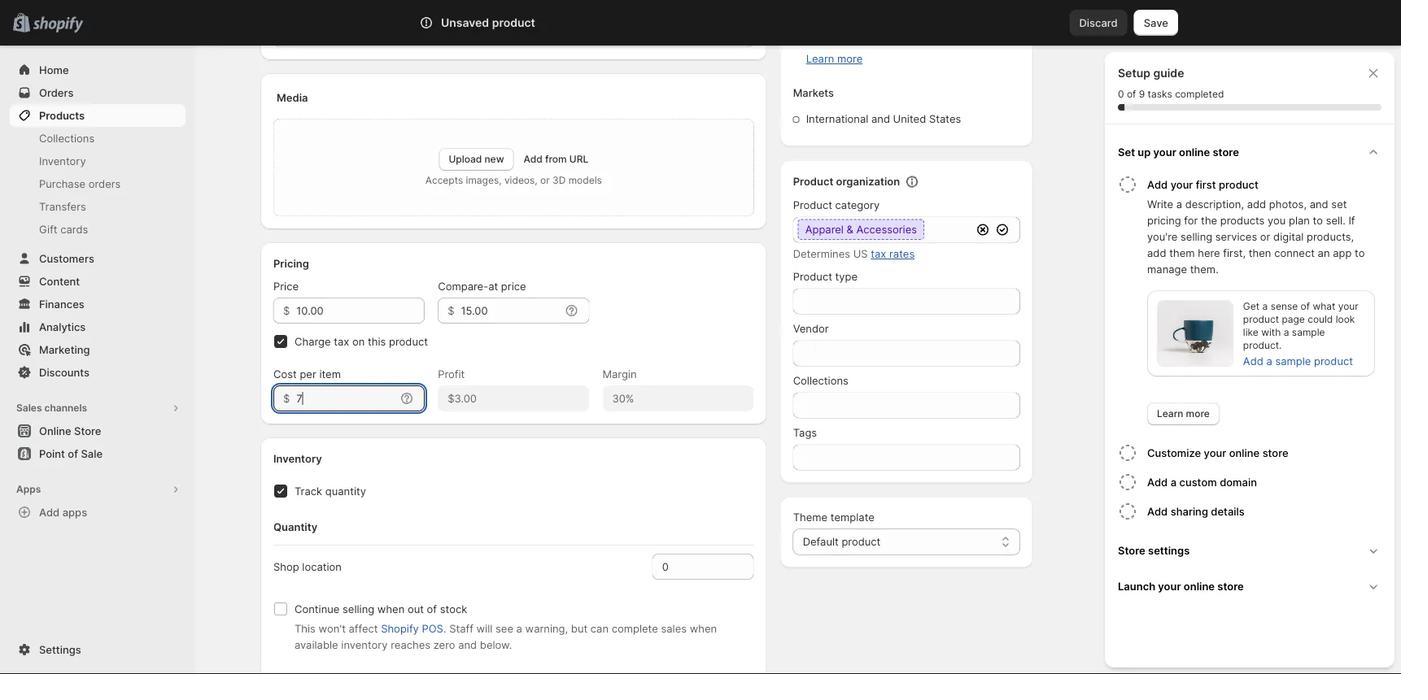 Task type: locate. For each thing, give the bounding box(es) containing it.
international and united states
[[806, 113, 961, 126]]

Vendor text field
[[793, 341, 1020, 367]]

and up the 'sell.'
[[1310, 198, 1329, 210]]

0 horizontal spatial inventory
[[39, 155, 86, 167]]

more up customize your online store
[[1186, 408, 1210, 420]]

at
[[488, 280, 498, 293]]

set up the 'sell.'
[[1332, 198, 1347, 210]]

your right up
[[1154, 146, 1177, 158]]

2 product from the top
[[793, 199, 832, 212]]

add your first product
[[1147, 178, 1259, 191]]

point inside button
[[39, 448, 65, 460]]

Cost per item text field
[[296, 386, 396, 412]]

$ for cost per item
[[283, 393, 290, 405]]

of for point of sale
[[68, 448, 78, 460]]

a right write
[[1176, 198, 1182, 210]]

the up the person.
[[806, 17, 823, 30]]

guide
[[1153, 66, 1184, 80]]

1 vertical spatial product
[[793, 199, 832, 212]]

1 vertical spatial and
[[1310, 198, 1329, 210]]

your inside get a sense of what your product page could look like with a sample product. add a sample product
[[1338, 301, 1359, 312]]

products,
[[1307, 230, 1354, 243]]

point down online
[[39, 448, 65, 460]]

learn more
[[1157, 408, 1210, 420]]

1 vertical spatial store
[[1118, 544, 1146, 557]]

add for first
[[1147, 178, 1168, 191]]

add down product.
[[1243, 355, 1264, 367]]

sale up remaining
[[848, 1, 869, 13]]

the for products
[[1201, 214, 1218, 227]]

discounts
[[39, 366, 89, 379]]

analytics
[[39, 321, 86, 333]]

1 vertical spatial to
[[1313, 214, 1323, 227]]

the for remaining
[[806, 17, 823, 30]]

0 vertical spatial set
[[940, 1, 956, 13]]

Price text field
[[296, 298, 425, 324]]

category
[[835, 199, 880, 212]]

discard button
[[1070, 10, 1128, 36]]

of up page
[[1301, 301, 1310, 312]]

0 horizontal spatial collections
[[39, 132, 95, 144]]

store settings
[[1118, 544, 1190, 557]]

learn more link down the person.
[[806, 53, 863, 66]]

inventory inside inventory link
[[39, 155, 86, 167]]

add right mark add a custom domain as done image
[[1147, 476, 1168, 489]]

customize
[[1147, 447, 1201, 459]]

description,
[[1185, 198, 1244, 210]]

1 horizontal spatial store
[[1118, 544, 1146, 557]]

collections
[[39, 132, 95, 144], [793, 375, 849, 388]]

add for custom
[[1147, 476, 1168, 489]]

your
[[1154, 146, 1177, 158], [1171, 178, 1193, 191], [1338, 301, 1359, 312], [1204, 447, 1227, 459], [1158, 580, 1181, 593]]

0 vertical spatial product
[[793, 176, 834, 188]]

add left from
[[524, 154, 543, 166]]

Profit text field
[[438, 386, 590, 412]]

0 vertical spatial store
[[74, 425, 101, 437]]

of right the "out"
[[427, 603, 437, 616]]

url
[[570, 154, 589, 166]]

store down the sales channels 'button'
[[74, 425, 101, 437]]

zero
[[434, 639, 455, 652]]

0 horizontal spatial set
[[940, 1, 956, 13]]

add inside add sharing details button
[[1147, 505, 1168, 518]]

write a description, add photos, and set pricing for the products you plan to sell. if you're selling services or digital products, add them here first, then connect an app to manage them.
[[1147, 198, 1365, 275]]

cost
[[273, 368, 297, 381]]

videos,
[[504, 175, 538, 187]]

0 horizontal spatial sale
[[81, 448, 103, 460]]

to right 'app' in the right of the page
[[1355, 247, 1365, 259]]

shop location
[[273, 561, 342, 574]]

add up write
[[1147, 178, 1168, 191]]

0 horizontal spatial more
[[837, 53, 863, 66]]

of down online store
[[68, 448, 78, 460]]

a
[[1176, 198, 1182, 210], [1263, 301, 1268, 312], [1284, 327, 1289, 339], [1267, 355, 1273, 367], [1171, 476, 1177, 489], [516, 623, 522, 636]]

your up look
[[1338, 301, 1359, 312]]

on
[[352, 336, 365, 348]]

store inside button
[[1213, 146, 1239, 158]]

selling down for
[[1181, 230, 1213, 243]]

0 vertical spatial when
[[377, 603, 405, 616]]

1 vertical spatial more
[[1186, 408, 1210, 420]]

0 horizontal spatial and
[[458, 639, 477, 652]]

sample down product.
[[1276, 355, 1311, 367]]

1 horizontal spatial and
[[872, 113, 890, 126]]

Tags text field
[[793, 445, 1020, 471]]

3 product from the top
[[793, 271, 832, 284]]

1 horizontal spatial more
[[1186, 408, 1210, 420]]

add
[[524, 154, 543, 166], [1147, 178, 1168, 191], [1243, 355, 1264, 367], [1147, 476, 1168, 489], [1147, 505, 1168, 518], [39, 506, 60, 519]]

1 vertical spatial add
[[1147, 247, 1167, 259]]

$ down cost
[[283, 393, 290, 405]]

gift cards link
[[10, 218, 186, 241]]

start
[[921, 17, 944, 30]]

tax right us in the right top of the page
[[871, 248, 886, 261]]

store up first
[[1213, 146, 1239, 158]]

product down product organization
[[793, 199, 832, 212]]

2 horizontal spatial to
[[1355, 247, 1365, 259]]

add sharing details button
[[1147, 497, 1388, 527]]

learn inside "add your first product" element
[[1157, 408, 1184, 420]]

add left apps
[[39, 506, 60, 519]]

location
[[302, 561, 342, 574]]

sale for point of sale
[[81, 448, 103, 460]]

product down "determines" at the top of the page
[[793, 271, 832, 284]]

2 horizontal spatial and
[[1310, 198, 1329, 210]]

0 vertical spatial point
[[806, 1, 832, 13]]

launch your online store button
[[1112, 569, 1388, 605]]

apps
[[16, 484, 41, 496]]

sample down could
[[1292, 327, 1325, 339]]

1 horizontal spatial when
[[690, 623, 717, 636]]

customers
[[39, 252, 94, 265]]

margin
[[603, 368, 637, 381]]

0 horizontal spatial to
[[908, 17, 918, 30]]

product right this
[[389, 336, 428, 348]]

inventory link
[[10, 150, 186, 173]]

your right launch
[[1158, 580, 1181, 593]]

0 vertical spatial the
[[806, 17, 823, 30]]

app
[[1333, 247, 1352, 259]]

add from url
[[524, 154, 589, 166]]

0 horizontal spatial tax
[[334, 336, 349, 348]]

0 vertical spatial sale
[[848, 1, 869, 13]]

0 vertical spatial tax
[[871, 248, 886, 261]]

sale inside button
[[81, 448, 103, 460]]

been
[[912, 1, 937, 13]]

here
[[1198, 247, 1220, 259]]

set for selling
[[940, 1, 956, 13]]

a right the see
[[516, 623, 522, 636]]

when up shopify
[[377, 603, 405, 616]]

tasks
[[1148, 88, 1172, 100]]

1 horizontal spatial selling
[[947, 17, 979, 30]]

point of sale button
[[0, 443, 195, 465]]

more inside "add your first product" element
[[1186, 408, 1210, 420]]

1 vertical spatial learn
[[1157, 408, 1184, 420]]

product
[[492, 16, 535, 30], [1219, 178, 1259, 191], [1243, 314, 1279, 326], [389, 336, 428, 348], [1314, 355, 1353, 367], [842, 536, 881, 549]]

can
[[591, 623, 609, 636]]

add inside add apps button
[[39, 506, 60, 519]]

product up description,
[[1219, 178, 1259, 191]]

to left the 'sell.'
[[1313, 214, 1323, 227]]

your left first
[[1171, 178, 1193, 191]]

collections down vendor
[[793, 375, 849, 388]]

0 vertical spatial store
[[1213, 146, 1239, 158]]

1 horizontal spatial add
[[1247, 198, 1266, 210]]

tax left on
[[334, 336, 349, 348]]

staff
[[449, 623, 474, 636]]

2 vertical spatial store
[[1218, 580, 1244, 593]]

2 horizontal spatial selling
[[1181, 230, 1213, 243]]

save button
[[1134, 10, 1178, 36]]

1 vertical spatial online
[[1229, 447, 1260, 459]]

transfers
[[39, 200, 86, 213]]

1 horizontal spatial set
[[1332, 198, 1347, 210]]

when right sales
[[690, 623, 717, 636]]

learn down the person.
[[806, 53, 834, 66]]

your for customize your online store
[[1204, 447, 1227, 459]]

point inside point of sale has not been set up. finish the remaining steps to start selling in person. learn more
[[806, 1, 832, 13]]

selling down up.
[[947, 17, 979, 30]]

of inside button
[[68, 448, 78, 460]]

2 vertical spatial online
[[1184, 580, 1215, 593]]

1 vertical spatial selling
[[1181, 230, 1213, 243]]

your up add a custom domain
[[1204, 447, 1227, 459]]

manage
[[1147, 263, 1187, 275]]

0 horizontal spatial when
[[377, 603, 405, 616]]

or left 3d
[[540, 175, 550, 187]]

a down product.
[[1267, 355, 1273, 367]]

sell.
[[1326, 214, 1346, 227]]

1 vertical spatial inventory
[[273, 453, 322, 465]]

0 horizontal spatial store
[[74, 425, 101, 437]]

affect
[[349, 623, 378, 636]]

the inside point of sale has not been set up. finish the remaining steps to start selling in person. learn more
[[806, 17, 823, 30]]

1 vertical spatial set
[[1332, 198, 1347, 210]]

online inside customize your online store button
[[1229, 447, 1260, 459]]

2 vertical spatial to
[[1355, 247, 1365, 259]]

0 vertical spatial online
[[1179, 146, 1210, 158]]

store up launch
[[1118, 544, 1146, 557]]

accepts
[[425, 175, 463, 187]]

and down staff
[[458, 639, 477, 652]]

0 horizontal spatial point
[[39, 448, 65, 460]]

setup guide
[[1118, 66, 1184, 80]]

0 vertical spatial add
[[1247, 198, 1266, 210]]

quantity
[[273, 521, 317, 534]]

pos
[[422, 623, 443, 636]]

shopify pos link
[[381, 623, 443, 636]]

up
[[1138, 146, 1151, 158]]

first,
[[1223, 247, 1246, 259]]

and left united
[[872, 113, 890, 126]]

online inside launch your online store button
[[1184, 580, 1215, 593]]

1 horizontal spatial learn
[[1157, 408, 1184, 420]]

the inside write a description, add photos, and set pricing for the products you plan to sell. if you're selling services or digital products, add them here first, then connect an app to manage them.
[[1201, 214, 1218, 227]]

1 vertical spatial store
[[1263, 447, 1289, 459]]

determines
[[793, 248, 850, 261]]

of inside point of sale has not been set up. finish the remaining steps to start selling in person. learn more
[[835, 1, 845, 13]]

set left up.
[[940, 1, 956, 13]]

1 horizontal spatial to
[[1313, 214, 1323, 227]]

online for customize your online store
[[1229, 447, 1260, 459]]

1 vertical spatial collections
[[793, 375, 849, 388]]

a inside write a description, add photos, and set pricing for the products you plan to sell. if you're selling services or digital products, add them here first, then connect an app to manage them.
[[1176, 198, 1182, 210]]

$ down price
[[283, 305, 290, 317]]

inventory up track
[[273, 453, 322, 465]]

inventory up purchase
[[39, 155, 86, 167]]

point up the person.
[[806, 1, 832, 13]]

products link
[[10, 104, 186, 127]]

None number field
[[652, 555, 730, 581]]

of for point of sale has not been set up. finish the remaining steps to start selling in person. learn more
[[835, 1, 845, 13]]

online down settings
[[1184, 580, 1215, 593]]

set inside point of sale has not been set up. finish the remaining steps to start selling in person. learn more
[[940, 1, 956, 13]]

1 horizontal spatial point
[[806, 1, 832, 13]]

2 vertical spatial and
[[458, 639, 477, 652]]

add right mark add sharing details as done image on the bottom right of the page
[[1147, 505, 1168, 518]]

add inside add a custom domain button
[[1147, 476, 1168, 489]]

and inside write a description, add photos, and set pricing for the products you plan to sell. if you're selling services or digital products, add them here first, then connect an app to manage them.
[[1310, 198, 1329, 210]]

1 horizontal spatial learn more link
[[1147, 403, 1220, 426]]

. staff will see a warning, but can complete sales when available inventory reaches zero and below.
[[295, 623, 717, 652]]

add inside add your first product button
[[1147, 178, 1168, 191]]

1 vertical spatial the
[[1201, 214, 1218, 227]]

sense
[[1271, 301, 1298, 312]]

1 horizontal spatial inventory
[[273, 453, 322, 465]]

settings link
[[10, 639, 186, 662]]

not
[[893, 1, 909, 13]]

0 horizontal spatial learn
[[806, 53, 834, 66]]

1 vertical spatial sale
[[81, 448, 103, 460]]

add up the products
[[1247, 198, 1266, 210]]

0 vertical spatial and
[[872, 113, 890, 126]]

up.
[[959, 1, 974, 13]]

product up product category
[[793, 176, 834, 188]]

mark add sharing details as done image
[[1118, 502, 1138, 522]]

0 vertical spatial sample
[[1292, 327, 1325, 339]]

1 horizontal spatial sale
[[848, 1, 869, 13]]

cards
[[60, 223, 88, 236]]

0 horizontal spatial selling
[[343, 603, 374, 616]]

0 horizontal spatial the
[[806, 17, 823, 30]]

your for launch your online store
[[1158, 580, 1181, 593]]

a inside button
[[1171, 476, 1177, 489]]

add inside get a sense of what your product page could look like with a sample product. add a sample product
[[1243, 355, 1264, 367]]

0 vertical spatial learn
[[806, 53, 834, 66]]

1 horizontal spatial or
[[1260, 230, 1271, 243]]

collections down 'products'
[[39, 132, 95, 144]]

0 vertical spatial learn more link
[[806, 53, 863, 66]]

0 vertical spatial selling
[[947, 17, 979, 30]]

online store button
[[0, 420, 195, 443]]

or up the then at the top right of the page
[[1260, 230, 1271, 243]]

upload new button
[[439, 149, 514, 171]]

the down description,
[[1201, 214, 1218, 227]]

store down store settings button
[[1218, 580, 1244, 593]]

point of sale link
[[10, 443, 186, 465]]

of left 9
[[1127, 88, 1136, 100]]

remaining
[[826, 17, 874, 30]]

connect
[[1274, 247, 1315, 259]]

launch
[[1118, 580, 1156, 593]]

mark customize your online store as done image
[[1118, 444, 1138, 463]]

and inside ". staff will see a warning, but can complete sales when available inventory reaches zero and below."
[[458, 639, 477, 652]]

0 vertical spatial to
[[908, 17, 918, 30]]

online up add your first product
[[1179, 146, 1210, 158]]

states
[[929, 113, 961, 126]]

$ down compare-
[[448, 305, 455, 317]]

store
[[74, 425, 101, 437], [1118, 544, 1146, 557]]

reaches
[[391, 639, 431, 652]]

product for product organization
[[793, 176, 834, 188]]

steps
[[877, 17, 905, 30]]

discard
[[1079, 16, 1118, 29]]

mark add your first product as done image
[[1118, 175, 1138, 194]]

more down the person.
[[837, 53, 863, 66]]

set inside write a description, add photos, and set pricing for the products you plan to sell. if you're selling services or digital products, add them here first, then connect an app to manage them.
[[1332, 198, 1347, 210]]

$
[[283, 305, 290, 317], [448, 305, 455, 317], [283, 393, 290, 405]]

a left custom
[[1171, 476, 1177, 489]]

sale down the online store link on the bottom left
[[81, 448, 103, 460]]

0 vertical spatial inventory
[[39, 155, 86, 167]]

store inside 'setup guide' 'dialog'
[[1118, 544, 1146, 557]]

1 vertical spatial learn more link
[[1147, 403, 1220, 426]]

of up remaining
[[835, 1, 845, 13]]

1 vertical spatial point
[[39, 448, 65, 460]]

more inside point of sale has not been set up. finish the remaining steps to start selling in person. learn more
[[837, 53, 863, 66]]

sales
[[16, 402, 42, 414]]

1 horizontal spatial the
[[1201, 214, 1218, 227]]

sale for point of sale has not been set up. finish the remaining steps to start selling in person. learn more
[[848, 1, 869, 13]]

add a sample product button
[[1234, 350, 1363, 373]]

online up domain
[[1229, 447, 1260, 459]]

selling up affect
[[343, 603, 374, 616]]

Margin text field
[[603, 386, 754, 412]]

1 vertical spatial or
[[1260, 230, 1271, 243]]

sale inside point of sale has not been set up. finish the remaining steps to start selling in person. learn more
[[848, 1, 869, 13]]

finances
[[39, 298, 84, 310]]

upload new
[[449, 154, 504, 166]]

add down you're
[[1147, 247, 1167, 259]]

add
[[1247, 198, 1266, 210], [1147, 247, 1167, 259]]

learn more link up 'customize'
[[1147, 403, 1220, 426]]

2 vertical spatial product
[[793, 271, 832, 284]]

shopify
[[381, 623, 419, 636]]

1 vertical spatial when
[[690, 623, 717, 636]]

product down "get"
[[1243, 314, 1279, 326]]

0 vertical spatial or
[[540, 175, 550, 187]]

store up add a custom domain button
[[1263, 447, 1289, 459]]

add your first product element
[[1115, 196, 1388, 426]]

0 vertical spatial more
[[837, 53, 863, 66]]

add for url
[[524, 154, 543, 166]]

when
[[377, 603, 405, 616], [690, 623, 717, 636]]

learn up 'customize'
[[1157, 408, 1184, 420]]

Product type text field
[[793, 289, 1020, 315]]

1 product from the top
[[793, 176, 834, 188]]

to left start
[[908, 17, 918, 30]]



Task type: describe. For each thing, give the bounding box(es) containing it.
completed
[[1175, 88, 1224, 100]]

this won't affect shopify pos
[[295, 623, 443, 636]]

upload
[[449, 154, 482, 166]]

charge tax on this product
[[295, 336, 428, 348]]

settings
[[1148, 544, 1190, 557]]

look
[[1336, 314, 1355, 326]]

a down page
[[1284, 327, 1289, 339]]

united
[[893, 113, 926, 126]]

add sharing details
[[1147, 505, 1245, 518]]

compare-at price
[[438, 280, 526, 293]]

this
[[295, 623, 316, 636]]

photos,
[[1269, 198, 1307, 210]]

of inside get a sense of what your product page could look like with a sample product. add a sample product
[[1301, 301, 1310, 312]]

price
[[273, 280, 299, 293]]

point of sale
[[39, 448, 103, 460]]

product for product type
[[793, 271, 832, 284]]

selling inside point of sale has not been set up. finish the remaining steps to start selling in person. learn more
[[947, 17, 979, 30]]

online inside set up your online store button
[[1179, 146, 1210, 158]]

Compare-at price text field
[[461, 298, 560, 324]]

person.
[[806, 33, 844, 46]]

product down template
[[842, 536, 881, 549]]

2 vertical spatial selling
[[343, 603, 374, 616]]

unsaved product
[[441, 16, 535, 30]]

finish
[[977, 1, 1006, 13]]

discounts link
[[10, 361, 186, 384]]

add apps
[[39, 506, 87, 519]]

finances link
[[10, 293, 186, 316]]

for
[[1184, 214, 1198, 227]]

track quantity
[[295, 485, 366, 498]]

shop
[[273, 561, 299, 574]]

you're
[[1147, 230, 1178, 243]]

set for sell.
[[1332, 198, 1347, 210]]

online store
[[39, 425, 101, 437]]

sales
[[661, 623, 687, 636]]

channels
[[44, 402, 87, 414]]

$ for price
[[283, 305, 290, 317]]

add for details
[[1147, 505, 1168, 518]]

add from url button
[[524, 154, 589, 166]]

rates
[[889, 248, 915, 261]]

will
[[476, 623, 493, 636]]

products
[[1221, 214, 1265, 227]]

sharing
[[1171, 505, 1208, 518]]

to inside point of sale has not been set up. finish the remaining steps to start selling in person. learn more
[[908, 17, 918, 30]]

if
[[1349, 214, 1355, 227]]

or inside write a description, add photos, and set pricing for the products you plan to sell. if you're selling services or digital products, add them here first, then connect an app to manage them.
[[1260, 230, 1271, 243]]

product type
[[793, 271, 858, 284]]

product for product category
[[793, 199, 832, 212]]

vendor
[[793, 323, 829, 336]]

orders
[[88, 177, 121, 190]]

product inside add your first product button
[[1219, 178, 1259, 191]]

theme template
[[793, 512, 875, 524]]

shopify image
[[33, 17, 83, 33]]

add a custom domain
[[1147, 476, 1257, 489]]

store for customize your online store
[[1263, 447, 1289, 459]]

point for point of sale has not been set up. finish the remaining steps to start selling in person. learn more
[[806, 1, 832, 13]]

of for 0 of 9 tasks completed
[[1127, 88, 1136, 100]]

default product
[[803, 536, 881, 549]]

0 horizontal spatial add
[[1147, 247, 1167, 259]]

product.
[[1243, 340, 1282, 352]]

selling inside write a description, add photos, and set pricing for the products you plan to sell. if you're selling services or digital products, add them here first, then connect an app to manage them.
[[1181, 230, 1213, 243]]

a right "get"
[[1263, 301, 1268, 312]]

plan
[[1289, 214, 1310, 227]]

them.
[[1190, 263, 1219, 275]]

learn inside point of sale has not been set up. finish the remaining steps to start selling in person. learn more
[[806, 53, 834, 66]]

available
[[295, 639, 338, 652]]

your inside button
[[1154, 146, 1177, 158]]

online for launch your online store
[[1184, 580, 1215, 593]]

home link
[[10, 59, 186, 81]]

0 horizontal spatial learn more link
[[806, 53, 863, 66]]

$ for compare-at price
[[448, 305, 455, 317]]

get
[[1243, 301, 1260, 312]]

1 vertical spatial sample
[[1276, 355, 1311, 367]]

search
[[491, 16, 526, 29]]

set up your online store button
[[1112, 134, 1388, 170]]

add a custom domain button
[[1147, 468, 1388, 497]]

settings
[[39, 644, 81, 656]]

first
[[1196, 178, 1216, 191]]

product category
[[793, 199, 880, 212]]

this
[[368, 336, 386, 348]]

1 horizontal spatial collections
[[793, 375, 849, 388]]

tags
[[793, 427, 817, 440]]

price
[[501, 280, 526, 293]]

complete
[[612, 623, 658, 636]]

mark add a custom domain as done image
[[1118, 473, 1138, 492]]

product right unsaved
[[492, 16, 535, 30]]

quantity
[[325, 485, 366, 498]]

warning,
[[525, 623, 568, 636]]

learn more link inside "add your first product" element
[[1147, 403, 1220, 426]]

0 horizontal spatial or
[[540, 175, 550, 187]]

store for launch your online store
[[1218, 580, 1244, 593]]

continue selling when out of stock
[[295, 603, 467, 616]]

Collections text field
[[793, 393, 1020, 419]]

charge
[[295, 336, 331, 348]]

won't
[[319, 623, 346, 636]]

media
[[277, 92, 308, 104]]

online store link
[[10, 420, 186, 443]]

point for point of sale
[[39, 448, 65, 460]]

when inside ". staff will see a warning, but can complete sales when available inventory reaches zero and below."
[[690, 623, 717, 636]]

setup guide dialog
[[1105, 52, 1395, 668]]

details
[[1211, 505, 1245, 518]]

online
[[39, 425, 71, 437]]

like
[[1243, 327, 1259, 339]]

determines us tax rates
[[793, 248, 915, 261]]

could
[[1308, 314, 1333, 326]]

search button
[[465, 10, 937, 36]]

Product category text field
[[793, 217, 972, 243]]

organization
[[836, 176, 900, 188]]

your for add your first product
[[1171, 178, 1193, 191]]

1 vertical spatial tax
[[334, 336, 349, 348]]

product down look
[[1314, 355, 1353, 367]]

save
[[1144, 16, 1169, 29]]

0 vertical spatial collections
[[39, 132, 95, 144]]

customize your online store
[[1147, 447, 1289, 459]]

launch your online store
[[1118, 580, 1244, 593]]

unsaved
[[441, 16, 489, 30]]

customers link
[[10, 247, 186, 270]]

profit
[[438, 368, 465, 381]]

1 horizontal spatial tax
[[871, 248, 886, 261]]

add your first product button
[[1147, 170, 1388, 196]]

a inside ". staff will see a warning, but can complete sales when available inventory reaches zero and below."
[[516, 623, 522, 636]]



Task type: vqa. For each thing, say whether or not it's contained in the screenshot.
Organization
yes



